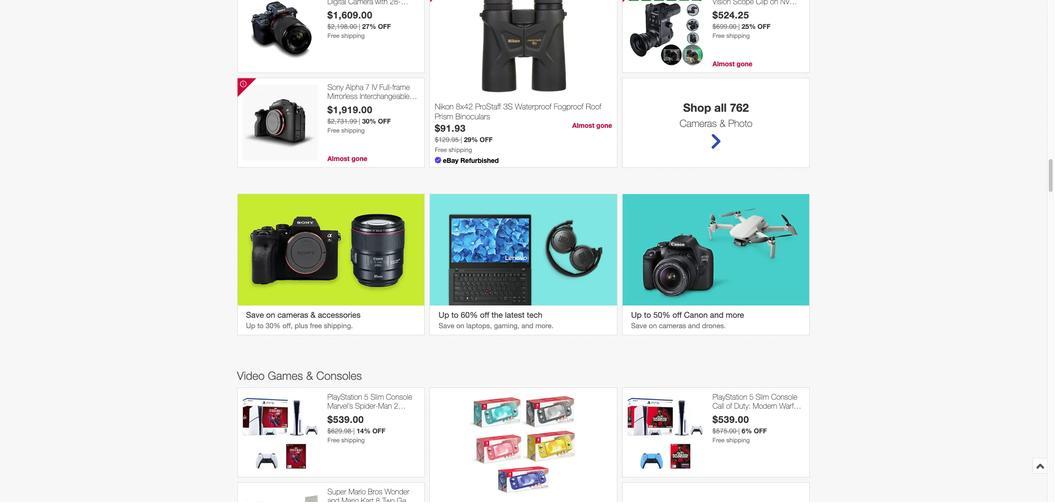Task type: describe. For each thing, give the bounding box(es) containing it.
video games & consoles
[[237, 369, 362, 382]]

$539.00 for +
[[328, 414, 364, 425]]

prism
[[435, 112, 453, 121]]

gone for $1,919.00
[[352, 154, 367, 162]]

up to 60% off the latest tech save on laptops, gaming, and more.
[[439, 310, 554, 330]]

all
[[715, 101, 727, 114]]

bros
[[368, 487, 383, 496]]

+ inside playstation 5 slim console call of duty: modern warfare iii bundle + playstation
[[743, 411, 748, 419]]

29%
[[464, 136, 478, 144]]

$2,731.99
[[328, 118, 357, 125]]

nikon 8x42 prostaff 3s waterproof fogproof roof prism binoculars link
[[435, 102, 612, 122]]

$1,609.00 $2,198.00 | 27% off free shipping
[[328, 9, 391, 39]]

waterproof
[[515, 102, 552, 111]]

almost for $524.25
[[713, 60, 735, 68]]

slim for duty:
[[756, 393, 769, 401]]

accessories
[[318, 310, 361, 320]]

& inside save on cameras & accessories up to 30% off, plus free shipping.
[[311, 310, 316, 320]]

slim for man
[[371, 393, 384, 401]]

off inside $539.00 $629.98 | 14% off free shipping
[[373, 427, 386, 435]]

free for $524.25 $699.00 | 25% off free shipping
[[713, 32, 725, 39]]

$629.98
[[328, 427, 352, 435]]

shipping.
[[324, 322, 353, 330]]

gone for $91.93
[[597, 121, 612, 129]]

5 for duty:
[[750, 393, 754, 401]]

duty:
[[735, 402, 751, 410]]

interchangeable
[[360, 92, 410, 100]]

super
[[328, 487, 347, 496]]

extra
[[358, 411, 374, 419]]

shipping for $539.00 $629.98 | 14% off free shipping
[[341, 437, 365, 444]]

shop all 762 cameras & photo
[[680, 101, 753, 129]]

$539.00 $629.98 | 14% off free shipping
[[328, 414, 386, 444]]

free
[[310, 322, 322, 330]]

save for up to 50% off canon and more
[[631, 322, 647, 330]]

60%
[[461, 310, 478, 320]]

2 horizontal spatial playstation
[[750, 411, 784, 419]]

off inside up to 50% off canon and more save on cameras and drones.
[[673, 310, 682, 320]]

off inside nikon 8x42 prostaff 3s waterproof fogproof roof prism binoculars $91.93 $129.95 | 29% off free shipping
[[480, 136, 493, 144]]

and inside super mario bros wonder and mario kart 8 two gam
[[328, 496, 340, 502]]

call
[[713, 402, 724, 410]]

+ inside the playstation 5 slim console marvel's spider-man 2 bundle + extra ps5 controller
[[352, 411, 356, 419]]

2 vertical spatial &
[[306, 369, 313, 382]]

$1,609.00
[[328, 9, 373, 20]]

lens
[[328, 101, 343, 110]]

tech
[[527, 310, 543, 320]]

kart
[[361, 496, 374, 502]]

console for modern
[[771, 393, 798, 401]]

binoculars
[[456, 112, 490, 121]]

save inside save on cameras & accessories up to 30% off, plus free shipping.
[[246, 310, 264, 320]]

nikon 8x42 prostaff 3s waterproof fogproof roof prism binoculars $91.93 $129.95 | 29% off free shipping
[[435, 102, 602, 154]]

shipping for $539.00 $575.00 | 6% off free shipping
[[727, 437, 750, 444]]

spider-
[[355, 402, 378, 410]]

$91.93
[[435, 122, 466, 134]]

playstation for call
[[713, 393, 748, 401]]

14%
[[357, 427, 371, 435]]

save for up to 60% off the latest tech
[[439, 322, 455, 330]]

up for up to 50% off canon and more
[[631, 310, 642, 320]]

1 vertical spatial mario
[[342, 496, 359, 502]]

full-
[[380, 83, 392, 91]]

$539.00 for iii
[[713, 414, 749, 425]]

roof
[[586, 102, 602, 111]]

to for 60%
[[452, 310, 459, 320]]

to inside save on cameras & accessories up to 30% off, plus free shipping.
[[257, 322, 264, 330]]

cameras
[[680, 117, 717, 129]]

modern
[[753, 402, 777, 410]]

playstation 5 slim console marvel's spider-man 2 bundle + extra ps5 controller link
[[328, 393, 420, 428]]

refurbished
[[461, 156, 499, 164]]

free for $1,609.00 $2,198.00 | 27% off free shipping
[[328, 32, 340, 39]]

$539.00 $575.00 | 6% off free shipping
[[713, 414, 767, 444]]

27%
[[362, 22, 376, 30]]

up to 50% off canon and more save on cameras and drones.
[[631, 310, 744, 330]]

off inside up to 60% off the latest tech save on laptops, gaming, and more.
[[480, 310, 489, 320]]

and up drones.
[[710, 310, 724, 320]]

off inside $1,919.00 $2,731.99 | 30% off free shipping
[[378, 117, 391, 125]]

ebay
[[443, 156, 459, 164]]

ps5
[[376, 411, 389, 419]]

30% inside $1,919.00 $2,731.99 | 30% off free shipping
[[362, 117, 376, 125]]

bundle inside playstation 5 slim console call of duty: modern warfare iii bundle + playstation
[[719, 411, 741, 419]]

3s
[[503, 102, 513, 111]]

$1,919.00
[[328, 104, 373, 115]]

30% inside save on cameras & accessories up to 30% off, plus free shipping.
[[266, 322, 281, 330]]

alpha
[[346, 83, 364, 91]]

off inside $539.00 $575.00 | 6% off free shipping
[[754, 427, 767, 435]]

almost gone for $524.25
[[713, 60, 753, 68]]

the
[[492, 310, 503, 320]]

cameras inside up to 50% off canon and more save on cameras and drones.
[[659, 322, 686, 330]]

wonder
[[385, 487, 410, 496]]

7
[[366, 83, 370, 91]]

| for $539.00 $629.98 | 14% off free shipping
[[353, 427, 355, 435]]

almost for $1,919.00
[[328, 154, 350, 162]]

762
[[730, 101, 749, 114]]

playstation 5 slim console marvel's spider-man 2 bundle + extra ps5 controller
[[328, 393, 412, 428]]

man
[[378, 402, 392, 410]]

controller
[[328, 420, 358, 428]]

almost for $91.93
[[573, 121, 595, 129]]

25%
[[742, 22, 756, 30]]

games
[[268, 369, 303, 382]]



Task type: vqa. For each thing, say whether or not it's contained in the screenshot.
Get The Coupon link
no



Task type: locate. For each thing, give the bounding box(es) containing it.
$524.25 $699.00 | 25% off free shipping
[[713, 9, 771, 39]]

mario up kart
[[349, 487, 366, 496]]

almost down $2,731.99
[[328, 154, 350, 162]]

gone for $524.25
[[737, 60, 753, 68]]

almost gone down $699.00
[[713, 60, 753, 68]]

0 horizontal spatial cameras
[[278, 310, 308, 320]]

almost down $699.00
[[713, 60, 735, 68]]

playstation up "of"
[[713, 393, 748, 401]]

to left the 60%
[[452, 310, 459, 320]]

free inside $1,919.00 $2,731.99 | 30% off free shipping
[[328, 127, 340, 134]]

2 bundle from the left
[[719, 411, 741, 419]]

cameras up off,
[[278, 310, 308, 320]]

almost gone for $91.93
[[573, 121, 612, 129]]

gone down $1,919.00 $2,731.99 | 30% off free shipping
[[352, 154, 367, 162]]

to for 50%
[[644, 310, 651, 320]]

and down canon
[[688, 322, 700, 330]]

off right 14%
[[373, 427, 386, 435]]

off up laptops,
[[480, 310, 489, 320]]

almost gone
[[713, 60, 753, 68], [573, 121, 612, 129], [328, 154, 367, 162]]

0 horizontal spatial 5
[[364, 393, 369, 401]]

2 horizontal spatial gone
[[737, 60, 753, 68]]

0 horizontal spatial +
[[352, 411, 356, 419]]

save inside up to 50% off canon and more save on cameras and drones.
[[631, 322, 647, 330]]

shipping
[[341, 32, 365, 39], [727, 32, 750, 39], [341, 127, 365, 134], [449, 147, 472, 154], [341, 437, 365, 444], [727, 437, 750, 444]]

$575.00
[[713, 427, 737, 435]]

1 bundle from the left
[[328, 411, 350, 419]]

2 horizontal spatial up
[[631, 310, 642, 320]]

free down $129.95
[[435, 147, 447, 154]]

iii
[[713, 411, 717, 419]]

on
[[266, 310, 275, 320], [456, 322, 465, 330], [649, 322, 657, 330]]

up
[[439, 310, 449, 320], [631, 310, 642, 320], [246, 322, 255, 330]]

1 vertical spatial cameras
[[659, 322, 686, 330]]

on for up to 60% off the latest tech
[[456, 322, 465, 330]]

drones.
[[702, 322, 726, 330]]

slim inside playstation 5 slim console call of duty: modern warfare iii bundle + playstation
[[756, 393, 769, 401]]

cameras inside save on cameras & accessories up to 30% off, plus free shipping.
[[278, 310, 308, 320]]

save
[[246, 310, 264, 320], [439, 322, 455, 330], [631, 322, 647, 330]]

to inside up to 50% off canon and more save on cameras and drones.
[[644, 310, 651, 320]]

up left the 60%
[[439, 310, 449, 320]]

1 horizontal spatial almost gone
[[573, 121, 612, 129]]

1 vertical spatial &
[[311, 310, 316, 320]]

$129.95
[[435, 136, 459, 144]]

2 $539.00 from the left
[[713, 414, 749, 425]]

off inside $524.25 $699.00 | 25% off free shipping
[[758, 22, 771, 30]]

1 horizontal spatial bundle
[[719, 411, 741, 419]]

8x42
[[456, 102, 473, 111]]

free down $2,198.00
[[328, 32, 340, 39]]

1 horizontal spatial cameras
[[659, 322, 686, 330]]

| left 6%
[[739, 427, 740, 435]]

2 vertical spatial gone
[[352, 154, 367, 162]]

ebay refurbished
[[443, 156, 499, 164]]

free down $2,731.99
[[328, 127, 340, 134]]

| inside $524.25 $699.00 | 25% off free shipping
[[739, 23, 740, 30]]

30% down the camera
[[362, 117, 376, 125]]

0 vertical spatial &
[[720, 117, 726, 129]]

iv
[[372, 83, 377, 91]]

playstation 5 slim console call of duty: modern warfare iii bundle + playstation link
[[713, 393, 805, 419]]

up inside save on cameras & accessories up to 30% off, plus free shipping.
[[246, 322, 255, 330]]

marvel's
[[328, 402, 353, 410]]

0 horizontal spatial console
[[386, 393, 412, 401]]

slim up modern
[[756, 393, 769, 401]]

$539.00 up $629.98
[[328, 414, 364, 425]]

0 horizontal spatial almost gone
[[328, 154, 367, 162]]

0 horizontal spatial slim
[[371, 393, 384, 401]]

sony alpha 7 iv full-frame mirrorless interchangeable lens camera
[[328, 83, 410, 110]]

free inside nikon 8x42 prostaff 3s waterproof fogproof roof prism binoculars $91.93 $129.95 | 29% off free shipping
[[435, 147, 447, 154]]

consoles
[[316, 369, 362, 382]]

free down $699.00
[[713, 32, 725, 39]]

off right 6%
[[754, 427, 767, 435]]

free for $539.00 $575.00 | 6% off free shipping
[[713, 437, 725, 444]]

$524.25
[[713, 9, 749, 20]]

almost down roof
[[573, 121, 595, 129]]

2 console from the left
[[771, 393, 798, 401]]

to left off,
[[257, 322, 264, 330]]

1 console from the left
[[386, 393, 412, 401]]

bundle down "of"
[[719, 411, 741, 419]]

2 horizontal spatial almost
[[713, 60, 735, 68]]

off inside the $1,609.00 $2,198.00 | 27% off free shipping
[[378, 22, 391, 30]]

free down $575.00 on the right of the page
[[713, 437, 725, 444]]

& right games
[[306, 369, 313, 382]]

& down the all at right
[[720, 117, 726, 129]]

gone down 25%
[[737, 60, 753, 68]]

shipping inside $539.00 $629.98 | 14% off free shipping
[[341, 437, 365, 444]]

playstation up marvel's
[[328, 393, 362, 401]]

cameras
[[278, 310, 308, 320], [659, 322, 686, 330]]

almost gone down roof
[[573, 121, 612, 129]]

& inside shop all 762 cameras & photo
[[720, 117, 726, 129]]

off right 27%
[[378, 22, 391, 30]]

| for $1,609.00 $2,198.00 | 27% off free shipping
[[359, 23, 360, 30]]

30% left off,
[[266, 322, 281, 330]]

0 horizontal spatial bundle
[[328, 411, 350, 419]]

| inside nikon 8x42 prostaff 3s waterproof fogproof roof prism binoculars $91.93 $129.95 | 29% off free shipping
[[461, 136, 462, 144]]

playstation 5 slim console call of duty: modern warfare iii bundle + playstation
[[713, 393, 804, 419]]

playstation down modern
[[750, 411, 784, 419]]

shipping down 25%
[[727, 32, 750, 39]]

off
[[378, 22, 391, 30], [758, 22, 771, 30], [378, 117, 391, 125], [480, 136, 493, 144], [480, 310, 489, 320], [673, 310, 682, 320], [373, 427, 386, 435], [754, 427, 767, 435]]

$2,198.00
[[328, 23, 357, 30]]

0 vertical spatial almost
[[713, 60, 735, 68]]

shipping inside the $1,609.00 $2,198.00 | 27% off free shipping
[[341, 32, 365, 39]]

up left off,
[[246, 322, 255, 330]]

&
[[720, 117, 726, 129], [311, 310, 316, 320], [306, 369, 313, 382]]

playstation
[[328, 393, 362, 401], [713, 393, 748, 401], [750, 411, 784, 419]]

console up warfare
[[771, 393, 798, 401]]

shipping inside nikon 8x42 prostaff 3s waterproof fogproof roof prism binoculars $91.93 $129.95 | 29% off free shipping
[[449, 147, 472, 154]]

video
[[237, 369, 265, 382]]

| left 27%
[[359, 23, 360, 30]]

1 horizontal spatial slim
[[756, 393, 769, 401]]

on inside up to 60% off the latest tech save on laptops, gaming, and more.
[[456, 322, 465, 330]]

1 horizontal spatial +
[[743, 411, 748, 419]]

sony
[[328, 83, 344, 91]]

1 horizontal spatial console
[[771, 393, 798, 401]]

0 horizontal spatial 30%
[[266, 322, 281, 330]]

2
[[394, 402, 398, 410]]

$539.00 inside $539.00 $629.98 | 14% off free shipping
[[328, 414, 364, 425]]

$539.00
[[328, 414, 364, 425], [713, 414, 749, 425]]

30%
[[362, 117, 376, 125], [266, 322, 281, 330]]

almost
[[713, 60, 735, 68], [573, 121, 595, 129], [328, 154, 350, 162]]

shipping for $1,919.00 $2,731.99 | 30% off free shipping
[[341, 127, 365, 134]]

shipping inside $1,919.00 $2,731.99 | 30% off free shipping
[[341, 127, 365, 134]]

1 horizontal spatial up
[[439, 310, 449, 320]]

2 horizontal spatial save
[[631, 322, 647, 330]]

prostaff
[[475, 102, 501, 111]]

up inside up to 60% off the latest tech save on laptops, gaming, and more.
[[439, 310, 449, 320]]

| inside the $1,609.00 $2,198.00 | 27% off free shipping
[[359, 23, 360, 30]]

sony alpha 7 iv full-frame mirrorless interchangeable lens camera link
[[328, 83, 420, 110]]

canon
[[684, 310, 708, 320]]

shop
[[683, 101, 711, 114]]

off right 25%
[[758, 22, 771, 30]]

0 horizontal spatial playstation
[[328, 393, 362, 401]]

0 horizontal spatial $539.00
[[328, 414, 364, 425]]

2 vertical spatial almost
[[328, 154, 350, 162]]

$1,919.00 $2,731.99 | 30% off free shipping
[[328, 104, 391, 134]]

free inside $539.00 $575.00 | 6% off free shipping
[[713, 437, 725, 444]]

free for $539.00 $629.98 | 14% off free shipping
[[328, 437, 340, 444]]

warfare
[[780, 402, 804, 410]]

| left 14%
[[353, 427, 355, 435]]

shipping for $524.25 $699.00 | 25% off free shipping
[[727, 32, 750, 39]]

1 vertical spatial 30%
[[266, 322, 281, 330]]

5 for man
[[364, 393, 369, 401]]

free down $629.98
[[328, 437, 340, 444]]

off right 29%
[[480, 136, 493, 144]]

+
[[352, 411, 356, 419], [743, 411, 748, 419]]

slim inside the playstation 5 slim console marvel's spider-man 2 bundle + extra ps5 controller
[[371, 393, 384, 401]]

1 horizontal spatial 5
[[750, 393, 754, 401]]

$539.00 inside $539.00 $575.00 | 6% off free shipping
[[713, 414, 749, 425]]

2 5 from the left
[[750, 393, 754, 401]]

photo
[[729, 117, 753, 129]]

50%
[[654, 310, 671, 320]]

gone
[[737, 60, 753, 68], [597, 121, 612, 129], [352, 154, 367, 162]]

1 vertical spatial almost
[[573, 121, 595, 129]]

1 5 from the left
[[364, 393, 369, 401]]

1 slim from the left
[[371, 393, 384, 401]]

console for 2
[[386, 393, 412, 401]]

off,
[[283, 322, 293, 330]]

| for $1,919.00 $2,731.99 | 30% off free shipping
[[359, 118, 360, 125]]

shipping for $1,609.00 $2,198.00 | 27% off free shipping
[[341, 32, 365, 39]]

2 slim from the left
[[756, 393, 769, 401]]

shipping down $2,731.99
[[341, 127, 365, 134]]

1 horizontal spatial playstation
[[713, 393, 748, 401]]

on inside save on cameras & accessories up to 30% off, plus free shipping.
[[266, 310, 275, 320]]

0 vertical spatial cameras
[[278, 310, 308, 320]]

playstation for marvel's
[[328, 393, 362, 401]]

1 horizontal spatial save
[[439, 322, 455, 330]]

0 vertical spatial 30%
[[362, 117, 376, 125]]

0 horizontal spatial gone
[[352, 154, 367, 162]]

slim up man
[[371, 393, 384, 401]]

console
[[386, 393, 412, 401], [771, 393, 798, 401]]

0 horizontal spatial up
[[246, 322, 255, 330]]

of
[[727, 402, 732, 410]]

and inside up to 60% off the latest tech save on laptops, gaming, and more.
[[522, 322, 534, 330]]

| for $524.25 $699.00 | 25% off free shipping
[[739, 23, 740, 30]]

shipping down 14%
[[341, 437, 365, 444]]

bundle down marvel's
[[328, 411, 350, 419]]

free inside $524.25 $699.00 | 25% off free shipping
[[713, 32, 725, 39]]

up left 50%
[[631, 310, 642, 320]]

almost gone for $1,919.00
[[328, 154, 367, 162]]

up inside up to 50% off canon and more save on cameras and drones.
[[631, 310, 642, 320]]

and down super
[[328, 496, 340, 502]]

to left 50%
[[644, 310, 651, 320]]

latest
[[505, 310, 525, 320]]

console up 2
[[386, 393, 412, 401]]

& up free
[[311, 310, 316, 320]]

| inside $539.00 $629.98 | 14% off free shipping
[[353, 427, 355, 435]]

5 up duty: at bottom
[[750, 393, 754, 401]]

1 horizontal spatial gone
[[597, 121, 612, 129]]

$699.00
[[713, 23, 737, 30]]

1 vertical spatial almost gone
[[573, 121, 612, 129]]

| inside $539.00 $575.00 | 6% off free shipping
[[739, 427, 740, 435]]

shipping inside $539.00 $575.00 | 6% off free shipping
[[727, 437, 750, 444]]

0 vertical spatial mario
[[349, 487, 366, 496]]

and
[[710, 310, 724, 320], [522, 322, 534, 330], [688, 322, 700, 330], [328, 496, 340, 502]]

+ left extra
[[352, 411, 356, 419]]

gone down roof
[[597, 121, 612, 129]]

camera
[[345, 101, 370, 110]]

| for $539.00 $575.00 | 6% off free shipping
[[739, 427, 740, 435]]

mirrorless
[[328, 92, 358, 100]]

off down interchangeable
[[378, 117, 391, 125]]

super mario bros wonder and mario kart 8 two gam link
[[328, 487, 420, 502]]

0 horizontal spatial on
[[266, 310, 275, 320]]

cameras down 50%
[[659, 322, 686, 330]]

0 horizontal spatial almost
[[328, 154, 350, 162]]

1 horizontal spatial to
[[452, 310, 459, 320]]

plus
[[295, 322, 308, 330]]

1 horizontal spatial $539.00
[[713, 414, 749, 425]]

free inside $539.00 $629.98 | 14% off free shipping
[[328, 437, 340, 444]]

1 vertical spatial gone
[[597, 121, 612, 129]]

slim
[[371, 393, 384, 401], [756, 393, 769, 401]]

5 up spider-
[[364, 393, 369, 401]]

super mario bros wonder and mario kart 8 two gam
[[328, 487, 416, 502]]

shipping inside $524.25 $699.00 | 25% off free shipping
[[727, 32, 750, 39]]

free for $1,919.00 $2,731.99 | 30% off free shipping
[[328, 127, 340, 134]]

save on cameras & accessories up to 30% off, plus free shipping.
[[246, 310, 361, 330]]

on for up to 50% off canon and more
[[649, 322, 657, 330]]

fogproof
[[554, 102, 584, 111]]

bundle inside the playstation 5 slim console marvel's spider-man 2 bundle + extra ps5 controller
[[328, 411, 350, 419]]

1 horizontal spatial almost
[[573, 121, 595, 129]]

off right 50%
[[673, 310, 682, 320]]

0 vertical spatial almost gone
[[713, 60, 753, 68]]

0 vertical spatial gone
[[737, 60, 753, 68]]

gaming,
[[494, 322, 520, 330]]

playstation inside the playstation 5 slim console marvel's spider-man 2 bundle + extra ps5 controller
[[328, 393, 362, 401]]

| left 25%
[[739, 23, 740, 30]]

more.
[[536, 322, 554, 330]]

console inside the playstation 5 slim console marvel's spider-man 2 bundle + extra ps5 controller
[[386, 393, 412, 401]]

console inside playstation 5 slim console call of duty: modern warfare iii bundle + playstation
[[771, 393, 798, 401]]

frame
[[392, 83, 410, 91]]

2 horizontal spatial to
[[644, 310, 651, 320]]

shipping down $2,198.00
[[341, 32, 365, 39]]

on inside up to 50% off canon and more save on cameras and drones.
[[649, 322, 657, 330]]

shipping up ebay
[[449, 147, 472, 154]]

5
[[364, 393, 369, 401], [750, 393, 754, 401]]

2 horizontal spatial almost gone
[[713, 60, 753, 68]]

nikon
[[435, 102, 454, 111]]

and down tech
[[522, 322, 534, 330]]

0 horizontal spatial to
[[257, 322, 264, 330]]

6%
[[742, 427, 752, 435]]

| inside $1,919.00 $2,731.99 | 30% off free shipping
[[359, 118, 360, 125]]

almost gone down $2,731.99
[[328, 154, 367, 162]]

more
[[726, 310, 744, 320]]

to inside up to 60% off the latest tech save on laptops, gaming, and more.
[[452, 310, 459, 320]]

8
[[376, 496, 380, 502]]

+ down duty: at bottom
[[743, 411, 748, 419]]

5 inside playstation 5 slim console call of duty: modern warfare iii bundle + playstation
[[750, 393, 754, 401]]

|
[[359, 23, 360, 30], [739, 23, 740, 30], [359, 118, 360, 125], [461, 136, 462, 144], [353, 427, 355, 435], [739, 427, 740, 435]]

free inside the $1,609.00 $2,198.00 | 27% off free shipping
[[328, 32, 340, 39]]

two
[[382, 496, 395, 502]]

save inside up to 60% off the latest tech save on laptops, gaming, and more.
[[439, 322, 455, 330]]

1 $539.00 from the left
[[328, 414, 364, 425]]

0 horizontal spatial save
[[246, 310, 264, 320]]

$539.00 up $575.00 on the right of the page
[[713, 414, 749, 425]]

2 vertical spatial almost gone
[[328, 154, 367, 162]]

2 horizontal spatial on
[[649, 322, 657, 330]]

| down '$1,919.00'
[[359, 118, 360, 125]]

shipping down 6%
[[727, 437, 750, 444]]

| left 29%
[[461, 136, 462, 144]]

5 inside the playstation 5 slim console marvel's spider-man 2 bundle + extra ps5 controller
[[364, 393, 369, 401]]

laptops,
[[467, 322, 492, 330]]

up for up to 60% off the latest tech
[[439, 310, 449, 320]]

1 horizontal spatial 30%
[[362, 117, 376, 125]]

mario down super
[[342, 496, 359, 502]]

1 horizontal spatial on
[[456, 322, 465, 330]]

2 + from the left
[[743, 411, 748, 419]]

1 + from the left
[[352, 411, 356, 419]]



